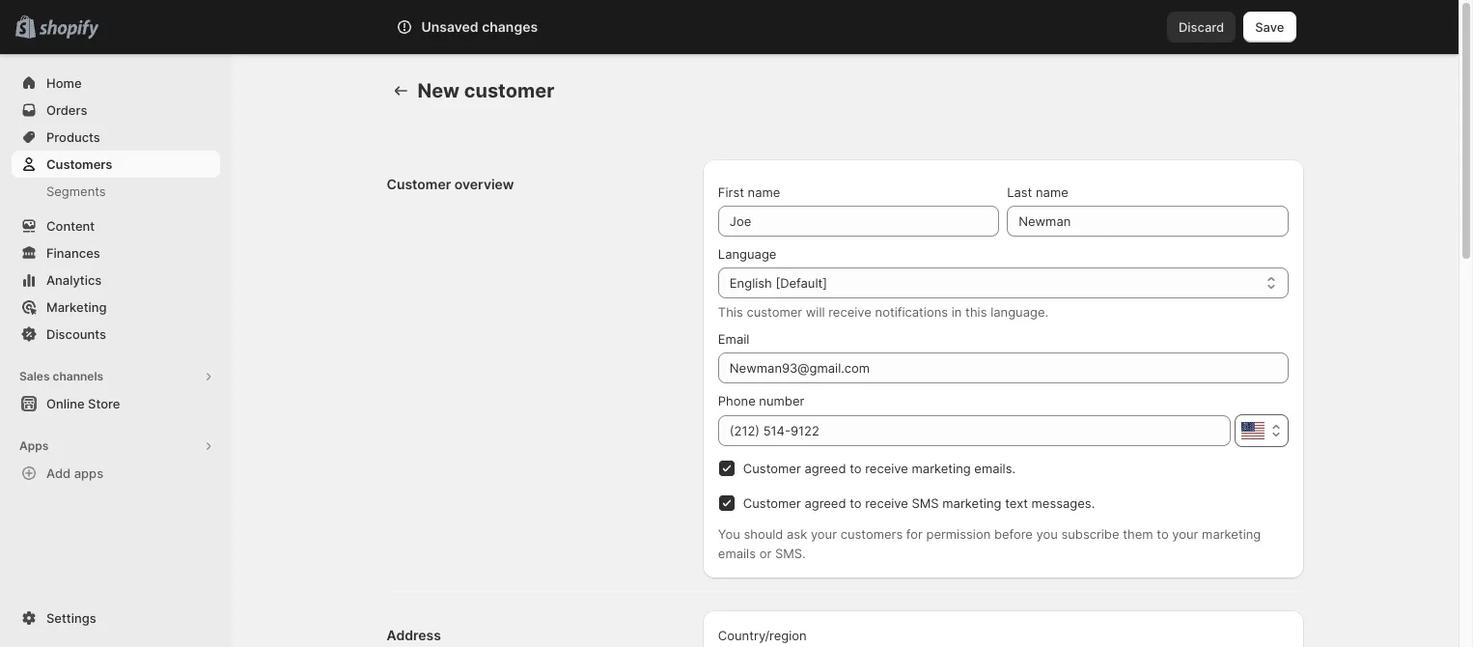 Task type: describe. For each thing, give the bounding box(es) containing it.
sales
[[19, 369, 50, 383]]

customers
[[46, 156, 112, 172]]

emails.
[[975, 461, 1016, 476]]

emails
[[718, 546, 756, 561]]

Last name text field
[[1007, 206, 1289, 237]]

permission
[[927, 526, 991, 542]]

customer for new
[[464, 79, 555, 102]]

customers
[[841, 526, 903, 542]]

1 your from the left
[[811, 526, 837, 542]]

language
[[718, 246, 777, 262]]

to for sms
[[850, 495, 862, 511]]

will
[[806, 304, 825, 320]]

sms
[[912, 495, 939, 511]]

ask
[[787, 526, 808, 542]]

should
[[744, 526, 784, 542]]

shopify image
[[39, 20, 99, 39]]

phone
[[718, 393, 756, 409]]

customer agreed to receive marketing emails.
[[743, 461, 1016, 476]]

customer for customer agreed to receive marketing emails.
[[743, 461, 801, 476]]

Phone number text field
[[718, 415, 1231, 446]]

content link
[[12, 212, 220, 240]]

customers link
[[12, 151, 220, 178]]

sales channels button
[[12, 363, 220, 390]]

apps
[[19, 438, 49, 453]]

messages.
[[1032, 495, 1095, 511]]

online
[[46, 396, 85, 411]]

country/region
[[718, 628, 807, 643]]

search
[[489, 19, 530, 35]]

text
[[1006, 495, 1028, 511]]

online store
[[46, 396, 120, 411]]

finances link
[[12, 240, 220, 267]]

settings link
[[12, 605, 220, 632]]

in
[[952, 304, 962, 320]]

sms.
[[775, 546, 806, 561]]

for
[[907, 526, 923, 542]]

english
[[730, 275, 772, 291]]

this
[[966, 304, 988, 320]]

save button
[[1244, 12, 1297, 42]]

content
[[46, 218, 95, 234]]

new customer
[[418, 79, 555, 102]]

phone number
[[718, 393, 805, 409]]

unsaved
[[422, 18, 479, 35]]

english [default]
[[730, 275, 828, 291]]

unsaved changes
[[422, 18, 538, 35]]

online store button
[[0, 390, 232, 417]]

name for last name
[[1036, 184, 1069, 200]]

customer agreed to receive sms marketing text messages.
[[743, 495, 1095, 511]]

home link
[[12, 70, 220, 97]]

analytics
[[46, 272, 102, 288]]

1 vertical spatial marketing
[[943, 495, 1002, 511]]

channels
[[53, 369, 103, 383]]

before
[[995, 526, 1033, 542]]

0 vertical spatial marketing
[[912, 461, 971, 476]]

new
[[418, 79, 460, 102]]

to for marketing
[[850, 461, 862, 476]]

them
[[1123, 526, 1154, 542]]

to inside you should ask your customers for permission before you subscribe them to your marketing emails or sms.
[[1157, 526, 1169, 542]]



Task type: locate. For each thing, give the bounding box(es) containing it.
first
[[718, 184, 745, 200]]

marketing link
[[12, 294, 220, 321]]

marketing up sms in the right bottom of the page
[[912, 461, 971, 476]]

number
[[759, 393, 805, 409]]

last name
[[1007, 184, 1069, 200]]

changes
[[482, 18, 538, 35]]

customer for this
[[747, 304, 803, 320]]

orders link
[[12, 97, 220, 124]]

name right first
[[748, 184, 781, 200]]

1 agreed from the top
[[805, 461, 847, 476]]

0 vertical spatial receive
[[829, 304, 872, 320]]

2 vertical spatial receive
[[866, 495, 909, 511]]

language.
[[991, 304, 1049, 320]]

customer down search
[[464, 79, 555, 102]]

address
[[387, 627, 441, 643]]

add apps
[[46, 466, 103, 481]]

2 name from the left
[[1036, 184, 1069, 200]]

0 horizontal spatial customer
[[464, 79, 555, 102]]

1 vertical spatial receive
[[866, 461, 909, 476]]

online store link
[[12, 390, 220, 417]]

0 vertical spatial customer
[[387, 176, 451, 192]]

receive right will
[[829, 304, 872, 320]]

settings
[[46, 610, 96, 626]]

email
[[718, 331, 750, 347]]

you
[[718, 526, 741, 542]]

discard button
[[1168, 12, 1236, 42]]

united states (+1) image
[[1242, 422, 1265, 439]]

discounts link
[[12, 321, 220, 348]]

customer for customer overview
[[387, 176, 451, 192]]

products link
[[12, 124, 220, 151]]

2 agreed from the top
[[805, 495, 847, 511]]

receive up customer agreed to receive sms marketing text messages.
[[866, 461, 909, 476]]

apps button
[[12, 433, 220, 460]]

receive up customers
[[866, 495, 909, 511]]

your right ask
[[811, 526, 837, 542]]

or
[[760, 546, 772, 561]]

0 horizontal spatial your
[[811, 526, 837, 542]]

name for first name
[[748, 184, 781, 200]]

you should ask your customers for permission before you subscribe them to your marketing emails or sms.
[[718, 526, 1262, 561]]

agreed
[[805, 461, 847, 476], [805, 495, 847, 511]]

marketing right them
[[1203, 526, 1262, 542]]

customer overview
[[387, 176, 514, 192]]

analytics link
[[12, 267, 220, 294]]

agreed for customer agreed to receive marketing emails.
[[805, 461, 847, 476]]

customer for customer agreed to receive sms marketing text messages.
[[743, 495, 801, 511]]

store
[[88, 396, 120, 411]]

overview
[[455, 176, 514, 192]]

this
[[718, 304, 743, 320]]

your
[[811, 526, 837, 542], [1173, 526, 1199, 542]]

segments link
[[12, 178, 220, 205]]

marketing up permission on the bottom of page
[[943, 495, 1002, 511]]

finances
[[46, 245, 100, 261]]

1 horizontal spatial your
[[1173, 526, 1199, 542]]

to
[[850, 461, 862, 476], [850, 495, 862, 511], [1157, 526, 1169, 542]]

receive
[[829, 304, 872, 320], [866, 461, 909, 476], [866, 495, 909, 511]]

0 horizontal spatial name
[[748, 184, 781, 200]]

1 vertical spatial agreed
[[805, 495, 847, 511]]

1 horizontal spatial customer
[[747, 304, 803, 320]]

0 vertical spatial to
[[850, 461, 862, 476]]

agreed for customer agreed to receive sms marketing text messages.
[[805, 495, 847, 511]]

receive for marketing
[[866, 461, 909, 476]]

marketing
[[46, 299, 107, 315]]

search button
[[457, 12, 1017, 42]]

[default]
[[776, 275, 828, 291]]

notifications
[[876, 304, 948, 320]]

1 vertical spatial customer
[[743, 461, 801, 476]]

Email email field
[[718, 353, 1289, 383]]

0 vertical spatial agreed
[[805, 461, 847, 476]]

orders
[[46, 102, 87, 118]]

segments
[[46, 184, 106, 199]]

add apps button
[[12, 460, 220, 487]]

receive for sms
[[866, 495, 909, 511]]

save
[[1256, 19, 1285, 35]]

products
[[46, 129, 100, 145]]

name
[[748, 184, 781, 200], [1036, 184, 1069, 200]]

sales channels
[[19, 369, 103, 383]]

your right them
[[1173, 526, 1199, 542]]

marketing
[[912, 461, 971, 476], [943, 495, 1002, 511], [1203, 526, 1262, 542]]

customer
[[464, 79, 555, 102], [747, 304, 803, 320]]

apps
[[74, 466, 103, 481]]

home
[[46, 75, 82, 91]]

1 name from the left
[[748, 184, 781, 200]]

first name
[[718, 184, 781, 200]]

2 your from the left
[[1173, 526, 1199, 542]]

0 vertical spatial customer
[[464, 79, 555, 102]]

subscribe
[[1062, 526, 1120, 542]]

discounts
[[46, 326, 106, 342]]

First name text field
[[718, 206, 1000, 237]]

2 vertical spatial to
[[1157, 526, 1169, 542]]

2 vertical spatial marketing
[[1203, 526, 1262, 542]]

1 horizontal spatial name
[[1036, 184, 1069, 200]]

2 vertical spatial customer
[[743, 495, 801, 511]]

last
[[1007, 184, 1033, 200]]

marketing inside you should ask your customers for permission before you subscribe them to your marketing emails or sms.
[[1203, 526, 1262, 542]]

customer down the 'english [default]'
[[747, 304, 803, 320]]

receive for notifications
[[829, 304, 872, 320]]

customer
[[387, 176, 451, 192], [743, 461, 801, 476], [743, 495, 801, 511]]

name right last at the right top of page
[[1036, 184, 1069, 200]]

discard
[[1179, 19, 1225, 35]]

you
[[1037, 526, 1058, 542]]

this customer will receive notifications in this language.
[[718, 304, 1049, 320]]

1 vertical spatial customer
[[747, 304, 803, 320]]

add
[[46, 466, 71, 481]]

1 vertical spatial to
[[850, 495, 862, 511]]



Task type: vqa. For each thing, say whether or not it's contained in the screenshot.
'My Store' Icon
no



